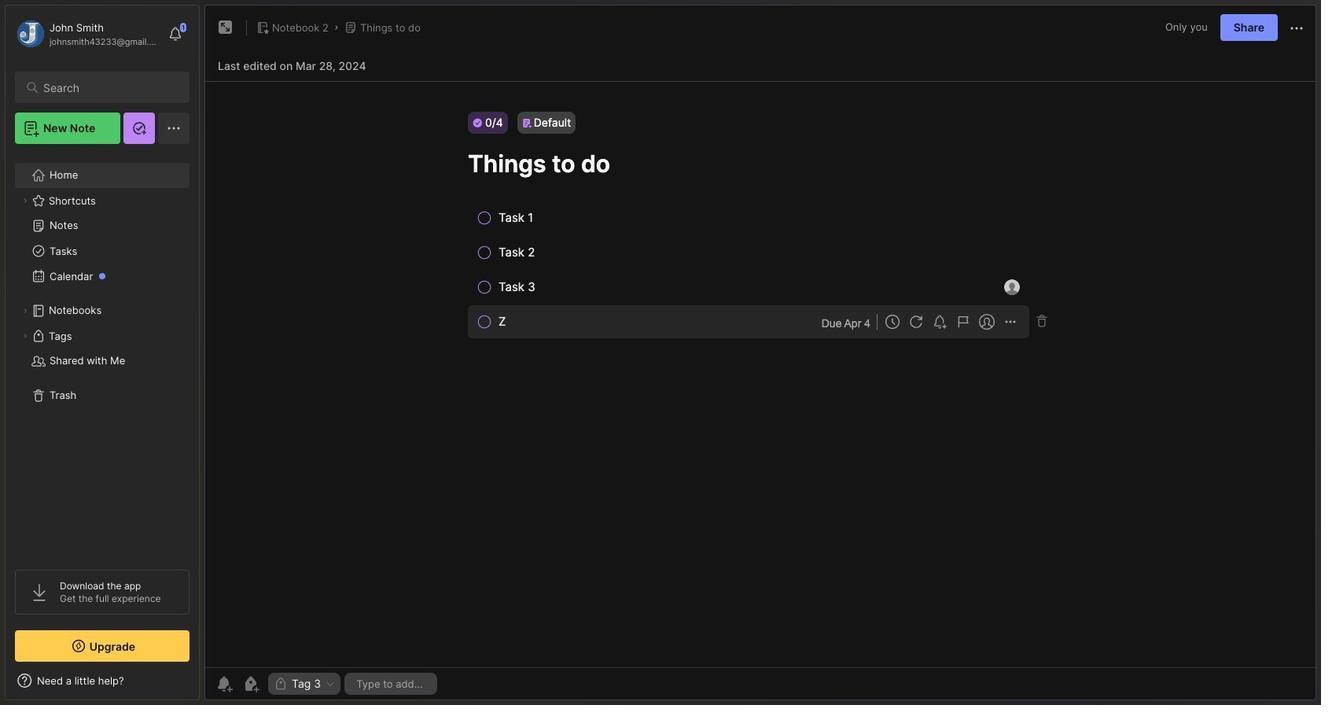 Task type: describe. For each thing, give the bounding box(es) containing it.
add a reminder image
[[215, 674, 234, 693]]

Tag 3 Tag actions field
[[321, 678, 336, 689]]

expand tags image
[[20, 331, 30, 341]]

Account field
[[15, 18, 161, 50]]

Note Editor text field
[[205, 81, 1316, 667]]

expand notebooks image
[[20, 306, 30, 316]]



Task type: vqa. For each thing, say whether or not it's contained in the screenshot.
Note Window element
yes



Task type: locate. For each thing, give the bounding box(es) containing it.
click to collapse image
[[199, 676, 210, 695]]

Search text field
[[43, 80, 175, 95]]

note window element
[[205, 5, 1317, 704]]

more actions image
[[1288, 19, 1307, 38]]

Add tag field
[[355, 677, 427, 691]]

tree inside main element
[[6, 153, 199, 556]]

tree
[[6, 153, 199, 556]]

More actions field
[[1288, 17, 1307, 38]]

none search field inside main element
[[43, 78, 175, 97]]

expand note image
[[216, 18, 235, 37]]

WHAT'S NEW field
[[6, 668, 199, 693]]

main element
[[0, 0, 205, 705]]

add tag image
[[242, 674, 260, 693]]

None search field
[[43, 78, 175, 97]]



